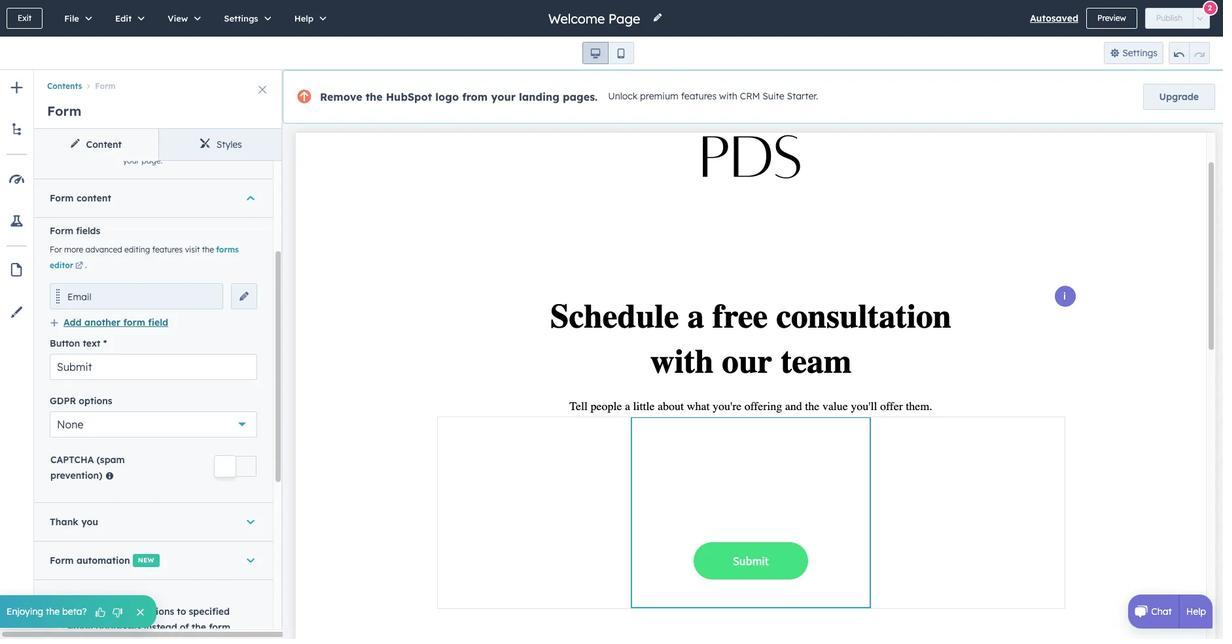 Task type: locate. For each thing, give the bounding box(es) containing it.
1 horizontal spatial of
[[237, 140, 244, 150]]

field
[[148, 316, 168, 328]]

0 vertical spatial help
[[294, 13, 314, 24]]

content link
[[34, 129, 158, 160]]

email
[[67, 291, 91, 303]]

form left content
[[50, 192, 74, 204]]

help
[[294, 13, 314, 24], [1186, 606, 1206, 618]]

upgrade
[[1159, 91, 1199, 103]]

caret image
[[247, 515, 255, 529], [247, 554, 255, 567]]

for
[[50, 245, 62, 254]]

contents button
[[47, 81, 82, 91]]

your
[[491, 90, 516, 103], [123, 156, 139, 165]]

on
[[192, 140, 201, 150]]

1 horizontal spatial group
[[1169, 42, 1210, 64]]

content
[[86, 139, 122, 151]]

style
[[217, 140, 234, 150]]

the left beta?
[[46, 606, 60, 618]]

thank
[[50, 516, 78, 528]]

button
[[50, 337, 80, 349]]

the right visit in the top left of the page
[[202, 245, 214, 254]]

settings
[[224, 13, 258, 24], [1122, 47, 1158, 59]]

form up the for
[[50, 225, 73, 237]]

gdpr
[[50, 395, 76, 407]]

take
[[173, 140, 189, 150]]

remove the hubspot logo from your landing pages.
[[320, 90, 598, 103]]

group
[[582, 42, 634, 64], [1169, 42, 1210, 64]]

settings right view button
[[224, 13, 258, 24]]

1 horizontal spatial settings button
[[1104, 42, 1164, 64]]

for more advanced editing features visit the
[[50, 245, 216, 254]]

more
[[64, 245, 83, 254]]

1 vertical spatial caret image
[[247, 554, 255, 567]]

of
[[237, 140, 244, 150], [180, 621, 189, 633]]

from
[[462, 90, 488, 103]]

1 horizontal spatial features
[[681, 90, 717, 102]]

help button
[[281, 0, 336, 37]]

the inside the this form will take on the style of your page.
[[203, 140, 215, 150]]

form for form automation
[[50, 555, 74, 566]]

advanced
[[85, 245, 122, 254]]

unlock
[[608, 90, 638, 102]]

form up addresses
[[93, 606, 115, 618]]

of right style
[[237, 140, 244, 150]]

form up page.
[[140, 140, 157, 150]]

prevention)
[[50, 470, 102, 481]]

visit
[[185, 245, 200, 254]]

features inside form fields element
[[152, 245, 183, 254]]

group up unlock
[[582, 42, 634, 64]]

autosaved button
[[1030, 10, 1078, 26]]

0 vertical spatial your
[[491, 90, 516, 103]]

fields
[[76, 225, 100, 237]]

publish
[[1156, 13, 1183, 23]]

features left visit in the top left of the page
[[152, 245, 183, 254]]

tab list
[[34, 129, 283, 161]]

form for form content
[[50, 192, 74, 204]]

premium
[[640, 90, 679, 102]]

1 caret image from the top
[[247, 515, 255, 529]]

0 horizontal spatial your
[[123, 156, 139, 165]]

of down to
[[180, 621, 189, 633]]

styles
[[216, 139, 242, 151]]

add
[[63, 316, 82, 328]]

form right contents
[[95, 81, 116, 91]]

settings button
[[210, 0, 281, 37], [1104, 42, 1164, 64]]

form
[[95, 81, 116, 91], [47, 103, 81, 119], [50, 192, 74, 204], [50, 225, 73, 237], [50, 555, 74, 566]]

0 vertical spatial of
[[237, 140, 244, 150]]

the inside 'button'
[[46, 606, 60, 618]]

text
[[83, 337, 100, 349]]

enjoying the beta?
[[7, 606, 87, 618]]

form inside dropdown button
[[50, 192, 74, 204]]

starter.
[[787, 90, 818, 102]]

1 vertical spatial your
[[123, 156, 139, 165]]

send form notifications to specified email addresses instead of the form defaults
[[68, 606, 230, 639]]

1 vertical spatial features
[[152, 245, 183, 254]]

0 horizontal spatial settings
[[224, 13, 258, 24]]

styles link
[[158, 129, 283, 160]]

the
[[366, 90, 383, 103], [203, 140, 215, 150], [202, 245, 214, 254], [46, 606, 60, 618], [192, 621, 206, 633]]

edit
[[115, 13, 132, 24]]

form
[[140, 140, 157, 150], [123, 316, 145, 328], [93, 606, 115, 618], [209, 621, 230, 633]]

0 vertical spatial caret image
[[247, 515, 255, 529]]

1 vertical spatial help
[[1186, 606, 1206, 618]]

preview button
[[1086, 8, 1137, 29]]

form button
[[82, 81, 116, 91]]

0 horizontal spatial group
[[582, 42, 634, 64]]

the down specified
[[192, 621, 206, 633]]

0 horizontal spatial of
[[180, 621, 189, 633]]

the inside form fields element
[[202, 245, 214, 254]]

0 horizontal spatial features
[[152, 245, 183, 254]]

form down specified
[[209, 621, 230, 633]]

0 horizontal spatial help
[[294, 13, 314, 24]]

1 vertical spatial settings
[[1122, 47, 1158, 59]]

1 horizontal spatial help
[[1186, 606, 1206, 618]]

editor
[[50, 260, 73, 270]]

None field
[[547, 9, 645, 27]]

form left field
[[123, 316, 145, 328]]

page.
[[141, 156, 162, 165]]

None text field
[[50, 354, 257, 380]]

navigation
[[34, 70, 283, 94]]

navigation containing contents
[[34, 70, 283, 94]]

1 vertical spatial of
[[180, 621, 189, 633]]

publish group
[[1145, 8, 1210, 29]]

view
[[168, 13, 188, 24]]

settings down preview button
[[1122, 47, 1158, 59]]

features left 'with'
[[681, 90, 717, 102]]

group down publish group
[[1169, 42, 1210, 64]]

tab list containing content
[[34, 129, 283, 161]]

2
[[1208, 3, 1212, 12]]

0 horizontal spatial settings button
[[210, 0, 281, 37]]

form content
[[50, 192, 111, 204]]

upgrade link
[[1143, 84, 1215, 110]]

link opens in a new window image
[[75, 262, 83, 270]]

none
[[57, 418, 83, 431]]

autosaved
[[1030, 12, 1078, 24]]

your right from
[[491, 90, 516, 103]]

form down thank
[[50, 555, 74, 566]]

logo
[[435, 90, 459, 103]]

none text field inside the none tab panel
[[50, 354, 257, 380]]

the right on
[[203, 140, 215, 150]]

enjoying
[[7, 606, 43, 618]]

exit
[[18, 13, 32, 23]]

features
[[681, 90, 717, 102], [152, 245, 183, 254]]

help inside help button
[[294, 13, 314, 24]]

this form will take on the style of your page.
[[123, 140, 244, 165]]

chat
[[1151, 606, 1172, 618]]

form fields
[[50, 225, 100, 237]]

options
[[79, 395, 112, 407]]

1 horizontal spatial your
[[491, 90, 516, 103]]

your down this
[[123, 156, 139, 165]]



Task type: describe. For each thing, give the bounding box(es) containing it.
edit button
[[101, 0, 154, 37]]

hubspot
[[386, 90, 432, 103]]

file
[[64, 13, 79, 24]]

email
[[68, 621, 93, 633]]

button text element
[[50, 354, 257, 380]]

link opens in a new window image
[[75, 262, 83, 270]]

0 vertical spatial features
[[681, 90, 717, 102]]

2 group from the left
[[1169, 42, 1210, 64]]

form for form fields
[[50, 225, 73, 237]]

forms editor button
[[50, 245, 239, 270]]

forms editor
[[50, 245, 239, 270]]

0 vertical spatial settings button
[[210, 0, 281, 37]]

instead
[[144, 621, 177, 633]]

will
[[159, 140, 171, 150]]

forms
[[216, 245, 239, 254]]

of inside send form notifications to specified email addresses instead of the form defaults
[[180, 621, 189, 633]]

the right remove
[[366, 90, 383, 103]]

caret image inside thank you dropdown button
[[247, 515, 255, 529]]

this
[[123, 140, 137, 150]]

thank you button
[[50, 503, 257, 541]]

remove
[[320, 90, 362, 103]]

thumbsup image
[[95, 607, 106, 619]]

button text
[[50, 337, 100, 349]]

landing
[[519, 90, 559, 103]]

captcha
[[50, 454, 94, 466]]

suite
[[763, 90, 784, 102]]

none tab panel
[[34, 55, 283, 639]]

none button
[[50, 411, 257, 438]]

defaults
[[68, 637, 105, 639]]

form down contents button
[[47, 103, 81, 119]]

add another form field
[[63, 316, 168, 328]]

addresses
[[96, 621, 141, 633]]

notifications
[[118, 606, 174, 618]]

form content button
[[50, 179, 257, 217]]

enjoying the beta? button
[[0, 596, 156, 628]]

caret image
[[247, 191, 255, 205]]

to
[[177, 606, 186, 618]]

2 caret image from the top
[[247, 554, 255, 567]]

1 group from the left
[[582, 42, 634, 64]]

form fields element
[[50, 241, 257, 330]]

contents
[[47, 81, 82, 91]]

the inside send form notifications to specified email addresses instead of the form defaults
[[192, 621, 206, 633]]

another
[[84, 316, 121, 328]]

close image
[[258, 86, 266, 94]]

your inside the this form will take on the style of your page.
[[123, 156, 139, 165]]

send
[[68, 606, 91, 618]]

unlock premium features with crm suite starter.
[[608, 90, 818, 102]]

view button
[[154, 0, 210, 37]]

with
[[719, 90, 737, 102]]

new
[[138, 556, 154, 565]]

file button
[[51, 0, 101, 37]]

content
[[77, 192, 111, 204]]

thumbsdown image
[[112, 607, 123, 619]]

(spam
[[97, 454, 125, 466]]

specified
[[189, 606, 230, 618]]

preview
[[1097, 13, 1126, 23]]

0 vertical spatial settings
[[224, 13, 258, 24]]

beta?
[[62, 606, 87, 618]]

crm
[[740, 90, 760, 102]]

add another form field button
[[50, 316, 168, 328]]

editing
[[124, 245, 150, 254]]

you
[[81, 516, 98, 528]]

1 horizontal spatial settings
[[1122, 47, 1158, 59]]

1 vertical spatial settings button
[[1104, 42, 1164, 64]]

form inside navigation
[[95, 81, 116, 91]]

of inside the this form will take on the style of your page.
[[237, 140, 244, 150]]

pages.
[[563, 90, 598, 103]]

automation
[[77, 555, 130, 566]]

thank you
[[50, 516, 98, 528]]

gdpr options
[[50, 395, 112, 407]]

captcha (spam prevention)
[[50, 454, 125, 481]]

exit link
[[7, 8, 43, 29]]

form automation
[[50, 555, 130, 566]]

.
[[85, 260, 87, 270]]

form inside the this form will take on the style of your page.
[[140, 140, 157, 150]]

publish button
[[1145, 8, 1194, 29]]



Task type: vqa. For each thing, say whether or not it's contained in the screenshot.
YOUR
yes



